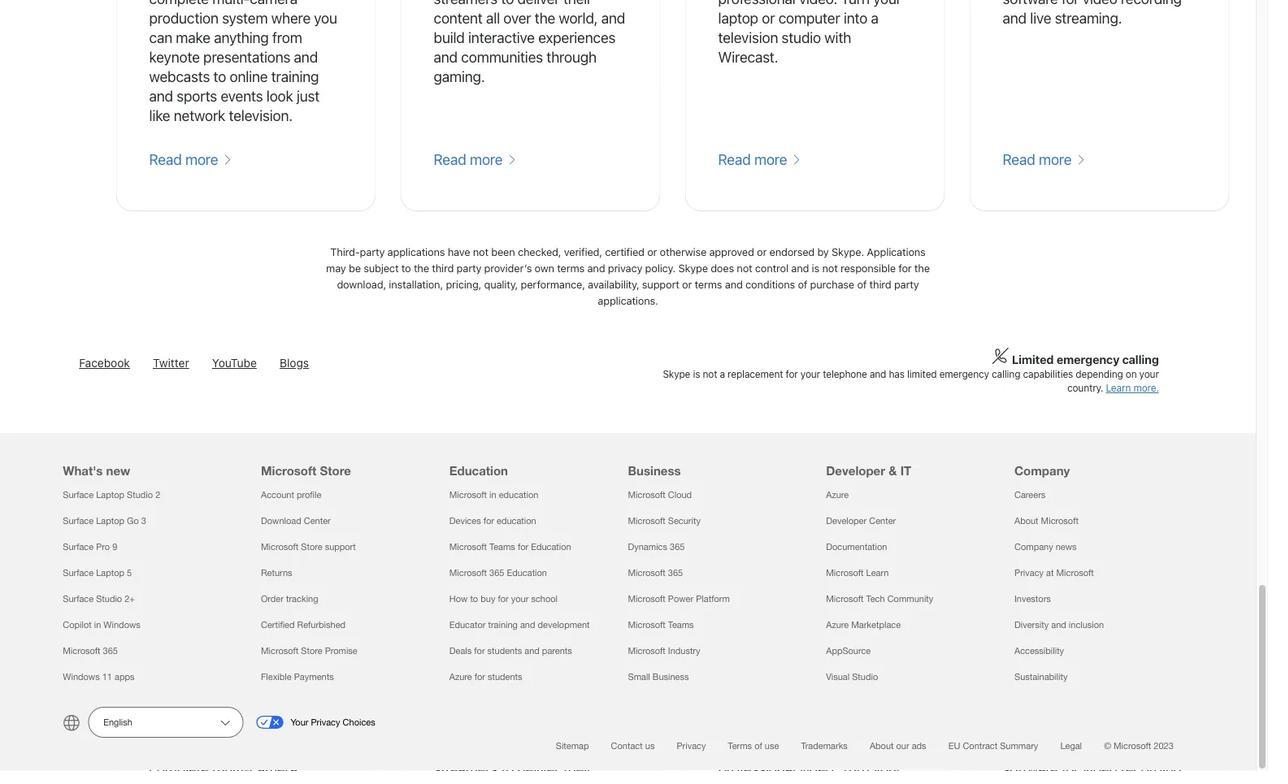 Task type: describe. For each thing, give the bounding box(es) containing it.
third-
[[330, 246, 360, 258]]

buy
[[481, 594, 495, 605]]

capabilities
[[1023, 369, 1073, 380]]

education inside heading
[[449, 463, 508, 478]]

microsoft for microsoft 365 education "link"
[[449, 568, 487, 578]]

what's
[[63, 463, 103, 478]]

security
[[668, 516, 701, 526]]

provider's
[[484, 262, 532, 274]]

certified
[[261, 620, 295, 631]]

microsoft teams for education link
[[449, 542, 571, 552]]

surface for surface laptop studio 2
[[63, 490, 94, 500]]

platform
[[696, 594, 730, 605]]

footer resource links element
[[0, 433, 1256, 690]]

studio for surface studio 2+
[[96, 594, 122, 605]]

microsoft teams
[[628, 620, 694, 631]]

0 horizontal spatial microsoft 365 link
[[63, 646, 118, 657]]

third-party applications have not been checked, verified, certified or otherwise approved or endorsed by skype. applications may be subject to the third party provider's own terms and privacy policy. skype does not control and is not responsible for the download, installation, pricing, quality, performance, availability, support or terms and conditions of purchase of third party applications.
[[326, 246, 930, 307]]

0 horizontal spatial or
[[647, 246, 657, 258]]

1 read more link from the left
[[149, 150, 232, 170]]

youtube link
[[212, 357, 257, 370]]

conditions
[[746, 278, 795, 290]]

microsoft for microsoft store promise 'link'
[[261, 646, 299, 657]]

summary
[[1000, 741, 1038, 752]]

applications.
[[598, 294, 658, 307]]

own
[[535, 262, 554, 274]]

youtube
[[212, 357, 257, 370]]

microsoft down copilot
[[63, 646, 100, 657]]

for right deals
[[474, 646, 485, 657]]

and down endorsed
[[791, 262, 809, 274]]

developer & it
[[826, 463, 912, 478]]

0 horizontal spatial party
[[360, 246, 385, 258]]

microsoft teams link
[[628, 620, 694, 631]]

1 vertical spatial privacy
[[311, 718, 340, 728]]

privacy for privacy at microsoft
[[1015, 568, 1044, 578]]

for right buy
[[498, 594, 509, 605]]

company for company
[[1015, 463, 1070, 478]]

0 horizontal spatial terms
[[557, 262, 585, 274]]

diversity and inclusion link
[[1015, 620, 1104, 631]]

about our ads link
[[870, 741, 926, 752]]

for right devices
[[483, 516, 494, 526]]

english
[[103, 718, 132, 728]]

certified refurbished
[[261, 620, 346, 631]]

development
[[538, 620, 590, 631]]

1 horizontal spatial your
[[801, 369, 820, 380]]

does
[[711, 262, 734, 274]]

1 vertical spatial party
[[457, 262, 481, 274]]

3 read more from the left
[[718, 151, 791, 168]]

windows 11 apps link
[[63, 672, 135, 683]]

learn more.
[[1106, 383, 1159, 394]]

sitemap
[[556, 741, 589, 752]]

microsoft tech community link
[[826, 594, 934, 605]]

contract
[[963, 741, 998, 752]]

365 up 11
[[103, 646, 118, 657]]

0 horizontal spatial calling
[[992, 369, 1021, 380]]

1 horizontal spatial or
[[682, 278, 692, 290]]

account profile link
[[261, 490, 321, 500]]

for down deals for students and parents
[[475, 672, 485, 683]]

pricing,
[[446, 278, 481, 290]]

teams for microsoft teams
[[668, 620, 694, 631]]

surface laptop 5
[[63, 568, 132, 578]]

dynamics
[[628, 542, 667, 552]]

microsoft store promise
[[261, 646, 358, 657]]

new
[[106, 463, 130, 478]]

azure for azure for students
[[449, 672, 472, 683]]

microsoft right the at
[[1057, 568, 1094, 578]]

what's new
[[63, 463, 130, 478]]

flexible
[[261, 672, 292, 683]]

ads
[[912, 741, 926, 752]]

2 horizontal spatial of
[[857, 278, 867, 290]]

surface laptop studio 2 link
[[63, 490, 160, 500]]

2 horizontal spatial your
[[1139, 369, 1159, 380]]

educator training and development link
[[449, 620, 590, 631]]

2+
[[125, 594, 135, 605]]

your inside footer resource links element
[[511, 594, 529, 605]]

microsoft for microsoft store 'heading'
[[261, 463, 317, 478]]

2 read more link from the left
[[434, 150, 516, 170]]

1 horizontal spatial windows
[[104, 620, 140, 631]]

3 read more link from the left
[[718, 150, 801, 170]]

microsoft for the microsoft power platform 'link'
[[628, 594, 666, 605]]

apps
[[115, 672, 135, 683]]

azure link
[[826, 490, 849, 500]]

365 down security
[[670, 542, 685, 552]]

installation,
[[389, 278, 443, 290]]

microsoft for "microsoft security" link
[[628, 516, 666, 526]]

2 read from the left
[[434, 151, 466, 168]]

privacy
[[608, 262, 642, 274]]

microsoft store heading
[[261, 433, 430, 482]]

4 read from the left
[[1003, 151, 1035, 168]]

microsoft for microsoft cloud link
[[628, 490, 666, 500]]

not down approved
[[737, 262, 752, 274]]

1 read more from the left
[[149, 151, 222, 168]]

documentation link
[[826, 542, 887, 552]]

pro
[[96, 542, 110, 552]]

tracking
[[286, 594, 318, 605]]

and down verified,
[[587, 262, 605, 274]]

on
[[1126, 369, 1137, 380]]

twitter link
[[153, 357, 189, 370]]

0 vertical spatial emergency
[[1057, 353, 1120, 367]]

not right 'have'
[[473, 246, 489, 258]]

2 vertical spatial education
[[507, 568, 547, 578]]

1 vertical spatial business
[[653, 672, 689, 683]]

students for deals
[[487, 646, 522, 657]]

not up purchase
[[822, 262, 838, 274]]

applications
[[387, 246, 445, 258]]

cloud
[[668, 490, 692, 500]]

accessibility
[[1015, 646, 1064, 657]]

policy.
[[645, 262, 676, 274]]

telephone
[[823, 369, 867, 380]]

privacy link
[[677, 741, 706, 752]]

about our ads
[[870, 741, 926, 752]]

laptop for 5
[[96, 568, 124, 578]]

microsoft for microsoft teams link
[[628, 620, 666, 631]]

privacy at microsoft link
[[1015, 568, 1094, 578]]

small
[[628, 672, 650, 683]]

2
[[155, 490, 160, 500]]

4 more from the left
[[1039, 151, 1072, 168]]

microsoft learn
[[826, 568, 889, 578]]

flexible payments
[[261, 672, 334, 683]]

3 more from the left
[[754, 151, 787, 168]]

legal
[[1060, 741, 1082, 752]]

how
[[449, 594, 468, 605]]

surface pro 9
[[63, 542, 117, 552]]

profile
[[297, 490, 321, 500]]

account profile
[[261, 490, 321, 500]]

your privacy choices link
[[256, 716, 395, 729]]

microsoft cloud link
[[628, 490, 692, 500]]

education heading
[[449, 433, 618, 482]]

and right "training" on the bottom left
[[520, 620, 535, 631]]

terms of use
[[728, 741, 779, 752]]

and left parents
[[525, 646, 540, 657]]

azure for azure marketplace
[[826, 620, 849, 631]]

subject
[[364, 262, 399, 274]]

support inside third-party applications have not been checked, verified, certified or otherwise approved or endorsed by skype. applications may be subject to the third party provider's own terms and privacy policy. skype does not control and is not responsible for the download, installation, pricing, quality, performance, availability, support or terms and conditions of purchase of third party applications.
[[642, 278, 679, 290]]

teams for microsoft teams for education
[[489, 542, 515, 552]]

4 read more link from the left
[[1003, 150, 1086, 170]]

surface for surface pro 9
[[63, 542, 94, 552]]

is inside "limited emergency calling skype is not a replacement for your telephone and has limited emergency calling capabilities depending on your country."
[[693, 369, 700, 380]]

about microsoft link
[[1015, 516, 1079, 526]]

microsoft teams for education
[[449, 542, 571, 552]]

1 the from the left
[[414, 262, 429, 274]]

contact
[[611, 741, 643, 752]]

1 vertical spatial terms
[[695, 278, 722, 290]]



Task type: vqa. For each thing, say whether or not it's contained in the screenshot.
Educator training and development link
yes



Task type: locate. For each thing, give the bounding box(es) containing it.
limited emergency calling skype is not a replacement for your telephone and has limited emergency calling capabilities depending on your country.
[[663, 353, 1159, 394]]

surface down what's
[[63, 490, 94, 500]]

store inside 'heading'
[[320, 463, 351, 478]]

business heading
[[628, 433, 807, 482]]

1 horizontal spatial center
[[869, 516, 896, 526]]

about inside footer resource links element
[[1015, 516, 1039, 526]]

flexible payments link
[[261, 672, 334, 683]]

studio right visual
[[852, 672, 878, 683]]

0 vertical spatial education
[[449, 463, 508, 478]]

0 vertical spatial company
[[1015, 463, 1070, 478]]

privacy left the at
[[1015, 568, 1044, 578]]

center up documentation on the bottom right
[[869, 516, 896, 526]]

surface for surface laptop 5
[[63, 568, 94, 578]]

dynamics 365 link
[[628, 542, 685, 552]]

0 horizontal spatial is
[[693, 369, 700, 380]]

facebook link
[[79, 357, 130, 370]]

blogs link
[[280, 357, 309, 370]]

is inside third-party applications have not been checked, verified, certified or otherwise approved or endorsed by skype. applications may be subject to the third party provider's own terms and privacy policy. skype does not control and is not responsible for the download, installation, pricing, quality, performance, availability, support or terms and conditions of purchase of third party applications.
[[812, 262, 820, 274]]

or up control
[[757, 246, 767, 258]]

education for microsoft in education
[[499, 490, 539, 500]]

inclusion
[[1069, 620, 1104, 631]]

surface laptop go 3
[[63, 516, 146, 526]]

2 horizontal spatial or
[[757, 246, 767, 258]]

2 the from the left
[[915, 262, 930, 274]]

1 horizontal spatial teams
[[668, 620, 694, 631]]

1 horizontal spatial is
[[812, 262, 820, 274]]

for down 'applications'
[[899, 262, 912, 274]]

learn up tech
[[866, 568, 889, 578]]

calling up "on"
[[1122, 353, 1159, 367]]

sitemap link
[[556, 741, 589, 752]]

blogs
[[280, 357, 309, 370]]

2 horizontal spatial party
[[894, 278, 919, 290]]

it
[[901, 463, 912, 478]]

1 vertical spatial azure
[[826, 620, 849, 631]]

about for about microsoft
[[1015, 516, 1039, 526]]

education up school
[[531, 542, 571, 552]]

1 horizontal spatial microsoft 365 link
[[628, 568, 683, 578]]

and left has
[[870, 369, 886, 380]]

to left buy
[[470, 594, 478, 605]]

laptop for go
[[96, 516, 124, 526]]

and inside "limited emergency calling skype is not a replacement for your telephone and has limited emergency calling capabilities depending on your country."
[[870, 369, 886, 380]]

store for microsoft store support
[[301, 542, 322, 552]]

microsoft power platform link
[[628, 594, 730, 605]]

teams up microsoft 365 education "link"
[[489, 542, 515, 552]]

eu
[[948, 741, 960, 752]]

1 horizontal spatial microsoft 365
[[628, 568, 683, 578]]

microsoft security
[[628, 516, 701, 526]]

and
[[587, 262, 605, 274], [791, 262, 809, 274], [725, 278, 743, 290], [870, 369, 886, 380], [520, 620, 535, 631], [1051, 620, 1066, 631], [525, 646, 540, 657]]

2 vertical spatial azure
[[449, 672, 472, 683]]

surface down surface pro 9
[[63, 568, 94, 578]]

company inside heading
[[1015, 463, 1070, 478]]

5 surface from the top
[[63, 594, 94, 605]]

microsoft up the microsoft teams
[[628, 594, 666, 605]]

accessibility link
[[1015, 646, 1064, 657]]

microsoft up news
[[1041, 516, 1079, 526]]

be
[[349, 262, 361, 274]]

2 horizontal spatial privacy
[[1015, 568, 1044, 578]]

azure up appsource
[[826, 620, 849, 631]]

4 surface from the top
[[63, 568, 94, 578]]

studio left 2+ at the bottom left
[[96, 594, 122, 605]]

surface up copilot
[[63, 594, 94, 605]]

company
[[1015, 463, 1070, 478], [1015, 542, 1053, 552]]

0 vertical spatial in
[[489, 490, 496, 500]]

microsoft down the download
[[261, 542, 299, 552]]

3
[[141, 516, 146, 526]]

1 vertical spatial third
[[870, 278, 892, 290]]

1 company from the top
[[1015, 463, 1070, 478]]

2 vertical spatial studio
[[852, 672, 878, 683]]

1 vertical spatial studio
[[96, 594, 122, 605]]

0 horizontal spatial center
[[304, 516, 331, 526]]

support inside footer resource links element
[[325, 542, 356, 552]]

1 horizontal spatial of
[[798, 278, 808, 290]]

3 read from the left
[[718, 151, 751, 168]]

microsoft inside 'heading'
[[261, 463, 317, 478]]

azure up developer center
[[826, 490, 849, 500]]

contact us
[[611, 741, 655, 752]]

california consumer privacy act (ccpa) opt-out icon image
[[256, 716, 291, 729]]

about for about our ads
[[870, 741, 894, 752]]

for inside third-party applications have not been checked, verified, certified or otherwise approved or endorsed by skype. applications may be subject to the third party provider's own terms and privacy policy. skype does not control and is not responsible for the download, installation, pricing, quality, performance, availability, support or terms and conditions of purchase of third party applications.
[[899, 262, 912, 274]]

0 vertical spatial about
[[1015, 516, 1039, 526]]

privacy right us
[[677, 741, 706, 752]]

microsoft 365 for the left microsoft 365 link
[[63, 646, 118, 657]]

for up microsoft 365 education "link"
[[518, 542, 529, 552]]

not left 'a'
[[703, 369, 717, 380]]

microsoft for microsoft teams for education link
[[449, 542, 487, 552]]

microsoft 365 for top microsoft 365 link
[[628, 568, 683, 578]]

0 vertical spatial party
[[360, 246, 385, 258]]

windows
[[104, 620, 140, 631], [63, 672, 100, 683]]

skype down otherwise
[[678, 262, 708, 274]]

studio left 2 on the bottom left
[[127, 490, 153, 500]]

microsoft down microsoft learn
[[826, 594, 864, 605]]

educator training and development
[[449, 620, 590, 631]]

main content
[[0, 0, 1268, 309]]

responsible
[[841, 262, 896, 274]]

by
[[817, 246, 829, 258]]

payments
[[294, 672, 334, 683]]

how to buy for your school link
[[449, 594, 558, 605]]

windows 11 apps
[[63, 672, 135, 683]]

3 surface from the top
[[63, 542, 94, 552]]

1 vertical spatial laptop
[[96, 516, 124, 526]]

0 vertical spatial teams
[[489, 542, 515, 552]]

small business link
[[628, 672, 689, 683]]

1 vertical spatial microsoft 365 link
[[63, 646, 118, 657]]

1 horizontal spatial about
[[1015, 516, 1039, 526]]

0 horizontal spatial teams
[[489, 542, 515, 552]]

in for microsoft
[[489, 490, 496, 500]]

to up installation,
[[401, 262, 411, 274]]

0 horizontal spatial in
[[94, 620, 101, 631]]

2 surface from the top
[[63, 516, 94, 526]]

0 horizontal spatial emergency
[[940, 369, 989, 380]]

careers
[[1015, 490, 1046, 500]]

business inside heading
[[628, 463, 681, 478]]

2 vertical spatial store
[[301, 646, 322, 657]]

surface laptop go 3 link
[[63, 516, 146, 526]]

of left purchase
[[798, 278, 808, 290]]

surface laptop 5 link
[[63, 568, 132, 578]]

store down download center link
[[301, 542, 322, 552]]

is down "by"
[[812, 262, 820, 274]]

not inside "limited emergency calling skype is not a replacement for your telephone and has limited emergency calling capabilities depending on your country."
[[703, 369, 717, 380]]

in right copilot
[[94, 620, 101, 631]]

been
[[491, 246, 515, 258]]

store up payments
[[301, 646, 322, 657]]

calling
[[1122, 353, 1159, 367], [992, 369, 1021, 380]]

and right diversity
[[1051, 620, 1066, 631]]

studio for visual studio
[[852, 672, 878, 683]]

privacy at microsoft
[[1015, 568, 1094, 578]]

replacement
[[728, 369, 783, 380]]

9
[[112, 542, 117, 552]]

support down policy.
[[642, 278, 679, 290]]

microsoft for microsoft store support link
[[261, 542, 299, 552]]

azure for azure link
[[826, 490, 849, 500]]

5
[[127, 568, 132, 578]]

2 company from the top
[[1015, 542, 1053, 552]]

in
[[489, 490, 496, 500], [94, 620, 101, 631]]

1 horizontal spatial privacy
[[677, 741, 706, 752]]

0 vertical spatial education
[[499, 490, 539, 500]]

azure down deals
[[449, 672, 472, 683]]

devices for education
[[449, 516, 536, 526]]

1 vertical spatial in
[[94, 620, 101, 631]]

skype inside "limited emergency calling skype is not a replacement for your telephone and has limited emergency calling capabilities depending on your country."
[[663, 369, 690, 380]]

azure for students link
[[449, 672, 522, 683]]

0 vertical spatial to
[[401, 262, 411, 274]]

surface for surface laptop go 3
[[63, 516, 94, 526]]

microsoft up "dynamics"
[[628, 516, 666, 526]]

0 vertical spatial skype
[[678, 262, 708, 274]]

microsoft up small on the bottom of page
[[628, 646, 666, 657]]

surface laptop studio 2
[[63, 490, 160, 500]]

in for copilot
[[94, 620, 101, 631]]

education
[[449, 463, 508, 478], [531, 542, 571, 552], [507, 568, 547, 578]]

2 laptop from the top
[[96, 516, 124, 526]]

developer for developer center
[[826, 516, 867, 526]]

0 horizontal spatial of
[[755, 741, 762, 752]]

emergency right limited
[[940, 369, 989, 380]]

to inside third-party applications have not been checked, verified, certified or otherwise approved or endorsed by skype. applications may be subject to the third party provider's own terms and privacy policy. skype does not control and is not responsible for the download, installation, pricing, quality, performance, availability, support or terms and conditions of purchase of third party applications.
[[401, 262, 411, 274]]

surface pro 9 link
[[63, 542, 117, 552]]

store up profile
[[320, 463, 351, 478]]

microsoft 365 link up windows 11 apps link
[[63, 646, 118, 657]]

company down the about microsoft
[[1015, 542, 1053, 552]]

microsoft for microsoft learn link
[[826, 568, 864, 578]]

returns link
[[261, 568, 292, 578]]

1 horizontal spatial support
[[642, 278, 679, 290]]

2 center from the left
[[869, 516, 896, 526]]

party up subject
[[360, 246, 385, 258]]

your privacy choices
[[291, 718, 375, 728]]

applications
[[867, 246, 926, 258]]

4 read more from the left
[[1003, 151, 1075, 168]]

dynamics 365
[[628, 542, 685, 552]]

company up careers link
[[1015, 463, 1070, 478]]

0 vertical spatial developer
[[826, 463, 885, 478]]

documentation
[[826, 542, 887, 552]]

0 vertical spatial store
[[320, 463, 351, 478]]

microsoft up devices
[[449, 490, 487, 500]]

microsoft down "dynamics"
[[628, 568, 666, 578]]

microsoft down documentation on the bottom right
[[826, 568, 864, 578]]

© microsoft 2023
[[1104, 741, 1174, 752]]

developer center
[[826, 516, 896, 526]]

what's new heading
[[63, 433, 241, 482]]

1 center from the left
[[304, 516, 331, 526]]

education down microsoft teams for education link
[[507, 568, 547, 578]]

0 vertical spatial studio
[[127, 490, 153, 500]]

1 vertical spatial store
[[301, 542, 322, 552]]

education up devices for education on the left
[[499, 490, 539, 500]]

0 horizontal spatial support
[[325, 542, 356, 552]]

education up microsoft teams for education link
[[497, 516, 536, 526]]

company for company news
[[1015, 542, 1053, 552]]

0 horizontal spatial to
[[401, 262, 411, 274]]

choices
[[343, 718, 375, 728]]

365 up microsoft power platform
[[668, 568, 683, 578]]

1 horizontal spatial terms
[[695, 278, 722, 290]]

2 vertical spatial party
[[894, 278, 919, 290]]

your left telephone
[[801, 369, 820, 380]]

privacy for privacy link
[[677, 741, 706, 752]]

1 horizontal spatial the
[[915, 262, 930, 274]]

2 developer from the top
[[826, 516, 867, 526]]

terms down does
[[695, 278, 722, 290]]

1 vertical spatial emergency
[[940, 369, 989, 380]]

appsource
[[826, 646, 871, 657]]

skype inside third-party applications have not been checked, verified, certified or otherwise approved or endorsed by skype. applications may be subject to the third party provider's own terms and privacy policy. skype does not control and is not responsible for the download, installation, pricing, quality, performance, availability, support or terms and conditions of purchase of third party applications.
[[678, 262, 708, 274]]

more.
[[1134, 383, 1159, 394]]

0 vertical spatial calling
[[1122, 353, 1159, 367]]

1 vertical spatial windows
[[63, 672, 100, 683]]

windows down 2+ at the bottom left
[[104, 620, 140, 631]]

deals for students and parents link
[[449, 646, 572, 657]]

about down careers link
[[1015, 516, 1039, 526]]

0 horizontal spatial privacy
[[311, 718, 340, 728]]

privacy inside footer resource links element
[[1015, 568, 1044, 578]]

of left use
[[755, 741, 762, 752]]

0 vertical spatial windows
[[104, 620, 140, 631]]

deals
[[449, 646, 472, 657]]

your
[[801, 369, 820, 380], [1139, 369, 1159, 380], [511, 594, 529, 605]]

0 vertical spatial is
[[812, 262, 820, 274]]

company heading
[[1015, 433, 1184, 482]]

laptop for studio
[[96, 490, 124, 500]]

not
[[473, 246, 489, 258], [737, 262, 752, 274], [822, 262, 838, 274], [703, 369, 717, 380]]

your
[[291, 718, 308, 728]]

surface left pro
[[63, 542, 94, 552]]

the down 'applications'
[[915, 262, 930, 274]]

2 read more from the left
[[434, 151, 506, 168]]

0 vertical spatial students
[[487, 646, 522, 657]]

microsoft 365 link down the dynamics 365 link
[[628, 568, 683, 578]]

learn down "on"
[[1106, 383, 1131, 394]]

students for azure
[[488, 672, 522, 683]]

control
[[755, 262, 789, 274]]

developer down azure link
[[826, 516, 867, 526]]

11
[[102, 672, 112, 683]]

developer inside developer & it heading
[[826, 463, 885, 478]]

1 horizontal spatial emergency
[[1057, 353, 1120, 367]]

to inside footer resource links element
[[470, 594, 478, 605]]

1 vertical spatial to
[[470, 594, 478, 605]]

1 laptop from the top
[[96, 490, 124, 500]]

0 horizontal spatial microsoft 365
[[63, 646, 118, 657]]

0 vertical spatial business
[[628, 463, 681, 478]]

0 vertical spatial privacy
[[1015, 568, 1044, 578]]

1 vertical spatial company
[[1015, 542, 1053, 552]]

store for microsoft store promise
[[301, 646, 322, 657]]

depending
[[1076, 369, 1123, 380]]

0 vertical spatial microsoft 365
[[628, 568, 683, 578]]

1 horizontal spatial learn
[[1106, 383, 1131, 394]]

education for devices for education
[[497, 516, 536, 526]]

endorsed
[[770, 246, 815, 258]]

certified
[[605, 246, 645, 258]]

2 students from the top
[[488, 672, 522, 683]]

1 vertical spatial education
[[497, 516, 536, 526]]

diversity and inclusion
[[1015, 620, 1104, 631]]

1 vertical spatial calling
[[992, 369, 1021, 380]]

download,
[[337, 278, 386, 290]]

2 vertical spatial privacy
[[677, 741, 706, 752]]

in up devices for education 'link'
[[489, 490, 496, 500]]

2 vertical spatial laptop
[[96, 568, 124, 578]]

twitter
[[153, 357, 189, 370]]

1 vertical spatial is
[[693, 369, 700, 380]]

2 horizontal spatial studio
[[852, 672, 878, 683]]

0 vertical spatial azure
[[826, 490, 849, 500]]

the down applications
[[414, 262, 429, 274]]

1 vertical spatial education
[[531, 542, 571, 552]]

2023
[[1154, 741, 1174, 752]]

third
[[432, 262, 454, 274], [870, 278, 892, 290]]

365 up how to buy for your school
[[489, 568, 504, 578]]

3 laptop from the top
[[96, 568, 124, 578]]

copilot in windows
[[63, 620, 140, 631]]

learn inside footer resource links element
[[866, 568, 889, 578]]

0 horizontal spatial windows
[[63, 672, 100, 683]]

microsoft up how
[[449, 568, 487, 578]]

1 developer from the top
[[826, 463, 885, 478]]

surface studio 2+ link
[[63, 594, 135, 605]]

microsoft down certified
[[261, 646, 299, 657]]

is left 'a'
[[693, 369, 700, 380]]

and down does
[[725, 278, 743, 290]]

skype left 'a'
[[663, 369, 690, 380]]

microsoft store support
[[261, 542, 356, 552]]

center down profile
[[304, 516, 331, 526]]

business down microsoft industry link
[[653, 672, 689, 683]]

surface up the surface pro 9 link
[[63, 516, 94, 526]]

0 horizontal spatial studio
[[96, 594, 122, 605]]

1 horizontal spatial calling
[[1122, 353, 1159, 367]]

party up pricing,
[[457, 262, 481, 274]]

teams down power
[[668, 620, 694, 631]]

support down download center
[[325, 542, 356, 552]]

1 horizontal spatial to
[[470, 594, 478, 605]]

of down responsible
[[857, 278, 867, 290]]

1 read from the left
[[149, 151, 182, 168]]

main content containing read more
[[0, 0, 1268, 309]]

deals for students and parents
[[449, 646, 572, 657]]

microsoft store
[[261, 463, 351, 478]]

surface for surface studio 2+
[[63, 594, 94, 605]]

terms down verified,
[[557, 262, 585, 274]]

party down 'applications'
[[894, 278, 919, 290]]

microsoft right ©
[[1114, 741, 1151, 752]]

developer up azure link
[[826, 463, 885, 478]]

1 vertical spatial learn
[[866, 568, 889, 578]]

0 horizontal spatial your
[[511, 594, 529, 605]]

laptop left go
[[96, 516, 124, 526]]

store for microsoft store
[[320, 463, 351, 478]]

microsoft for microsoft tech community link
[[826, 594, 864, 605]]

eu contract summary
[[948, 741, 1038, 752]]

educator
[[449, 620, 486, 631]]

third down 'have'
[[432, 262, 454, 274]]

or down otherwise
[[682, 278, 692, 290]]

0 horizontal spatial the
[[414, 262, 429, 274]]

microsoft for microsoft industry link
[[628, 646, 666, 657]]

1 students from the top
[[487, 646, 522, 657]]

0 vertical spatial laptop
[[96, 490, 124, 500]]

center for microsoft
[[304, 516, 331, 526]]

for inside "limited emergency calling skype is not a replacement for your telephone and has limited emergency calling capabilities depending on your country."
[[786, 369, 798, 380]]

about microsoft
[[1015, 516, 1079, 526]]

devices for education link
[[449, 516, 536, 526]]

developer for developer & it
[[826, 463, 885, 478]]

center for developer
[[869, 516, 896, 526]]

365
[[670, 542, 685, 552], [489, 568, 504, 578], [668, 568, 683, 578], [103, 646, 118, 657]]

us
[[645, 741, 655, 752]]

1 surface from the top
[[63, 490, 94, 500]]

2 more from the left
[[470, 151, 503, 168]]

0 horizontal spatial third
[[432, 262, 454, 274]]

windows left 11
[[63, 672, 100, 683]]

1 more from the left
[[185, 151, 218, 168]]

1 horizontal spatial party
[[457, 262, 481, 274]]

1 horizontal spatial third
[[870, 278, 892, 290]]

0 vertical spatial support
[[642, 278, 679, 290]]

privacy right your
[[311, 718, 340, 728]]

1 vertical spatial about
[[870, 741, 894, 752]]

developer center link
[[826, 516, 896, 526]]

calling down limited
[[992, 369, 1021, 380]]

laptop left 5
[[96, 568, 124, 578]]

investors link
[[1015, 594, 1051, 605]]

terms of use link
[[728, 741, 779, 752]]

0 vertical spatial microsoft 365 link
[[628, 568, 683, 578]]

microsoft 365
[[628, 568, 683, 578], [63, 646, 118, 657]]

1 horizontal spatial studio
[[127, 490, 153, 500]]

1 vertical spatial support
[[325, 542, 356, 552]]

microsoft for microsoft in education link
[[449, 490, 487, 500]]

1 horizontal spatial in
[[489, 490, 496, 500]]

developer & it heading
[[826, 433, 995, 482]]

company news link
[[1015, 542, 1077, 552]]

students down deals for students and parents link
[[488, 672, 522, 683]]

copilot in windows link
[[63, 620, 140, 631]]

0 vertical spatial third
[[432, 262, 454, 274]]



